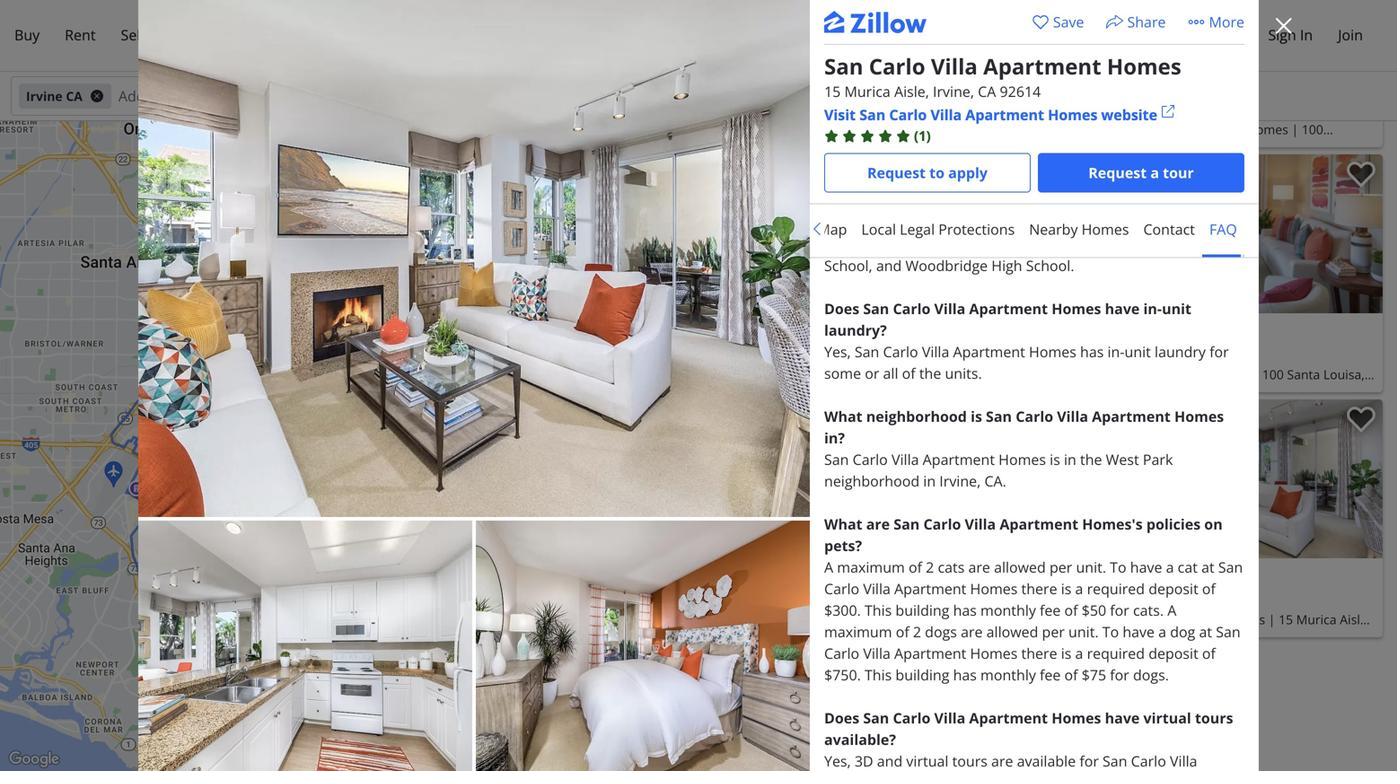 Task type: locate. For each thing, give the bounding box(es) containing it.
0 vertical spatial to
[[930, 163, 945, 182]]

ca left remove tag icon
[[66, 88, 83, 105]]

what up pets?
[[825, 515, 863, 534]]

1 vertical spatial virtual
[[907, 752, 949, 771]]

irvine ca
[[26, 88, 83, 105]]

request inside button
[[1089, 163, 1147, 182]]

aisle, inside san carlo villa apartment homes 15 murica aisle, irvine, ca 92614
[[895, 82, 930, 101]]

building up 'dogs'
[[896, 601, 950, 620]]

1 horizontal spatial unit
[[1163, 299, 1192, 319]]

a up $50
[[1076, 580, 1084, 599]]

1 vertical spatial and
[[878, 752, 903, 771]]

santa down $3,385+
[[1072, 366, 1105, 383]]

1 for (
[[919, 127, 927, 145]]

villa inside san carlo villa apartment homes | 15 murica aisle, irvine, ca
[[1131, 611, 1155, 628]]

homes inside does san carlo villa apartment homes have virtual tours available? yes, 3d and virtual tours are available for san carlo villa
[[1052, 709, 1102, 728]]

to
[[1111, 558, 1127, 577], [1103, 623, 1120, 642]]

square
[[1136, 121, 1178, 138]]

15 inside san carlo villa apartment homes 15 murica aisle, irvine, ca 92614
[[825, 82, 841, 101]]

monthly
[[981, 601, 1037, 620], [981, 666, 1037, 685]]

bds for $3,370+
[[1158, 564, 1190, 589]]

0 horizontal spatial three dimensional image
[[753, 165, 764, 176]]

to down $50
[[1103, 623, 1120, 642]]

0 vertical spatial tours
[[1196, 709, 1234, 728]]

west
[[1107, 450, 1140, 470]]

terms of use
[[581, 761, 634, 771]]

save this home button
[[1007, 155, 1057, 205], [1333, 155, 1384, 205], [1007, 400, 1057, 450], [1333, 400, 1384, 450]]

0 vertical spatial bd
[[832, 319, 855, 344]]

schools
[[853, 213, 904, 232]]

chevron down image up report
[[635, 734, 648, 747]]

has down 'dogs'
[[954, 666, 977, 685]]

tours down san carlo villa apartment homes | 15 murica aisle, irvine, ca
[[1196, 709, 1234, 728]]

search image
[[253, 89, 268, 103]]

1 vertical spatial to
[[970, 213, 984, 232]]

in left the ca.
[[924, 472, 936, 491]]

1 vertical spatial school,
[[825, 256, 873, 275]]

carlo up (
[[890, 105, 927, 124]]

aisle, inside san carlo villa apartment homes | 15 murica aisle, irvine, ca
[[1341, 611, 1371, 628]]

per right vis,
[[1043, 623, 1065, 642]]

heart image
[[1032, 13, 1050, 31]]

required up $50
[[1088, 580, 1146, 599]]

tour
[[783, 163, 808, 178], [1110, 163, 1134, 178], [783, 408, 808, 423], [1110, 408, 1134, 423]]

carlo inside the schools assigned to san carlo villa apartment homes include westpark elementary school, south lake middle school, and woodbridge high school.
[[1016, 213, 1051, 232]]

are inside does san carlo villa apartment homes have virtual tours available? yes, 3d and virtual tours are available for san carlo villa
[[992, 752, 1014, 771]]

$4,450+
[[841, 590, 887, 607]]

1 fee from the top
[[1040, 601, 1061, 620]]

0 horizontal spatial aisle,
[[895, 82, 930, 101]]

san inside the schools assigned to san carlo villa apartment homes include westpark elementary school, south lake middle school, and woodbridge high school.
[[987, 213, 1012, 232]]

sell
[[121, 25, 144, 44]]

0 vertical spatial in
[[1065, 450, 1077, 470]]

what for what are san carlo villa apartment homes's policies on pets? a maximum of 2 cats are allowed per unit. to have a cat at san carlo villa apartment homes there is a required deposit of $300. this building has monthly fee of $50 for cats. a maximum of 2 dogs are allowed per unit. to have a dog at san carlo villa apartment homes there is a required deposit of $750. this building has monthly fee of $75 for dogs.
[[825, 515, 863, 534]]

0 horizontal spatial to
[[930, 163, 945, 182]]

0 horizontal spatial chevron down image
[[362, 89, 376, 103]]

3d tour
[[764, 163, 808, 178], [1090, 163, 1134, 178], [764, 408, 808, 423], [1090, 408, 1134, 423]]

chevron down image
[[474, 89, 489, 103], [643, 89, 657, 103], [783, 89, 797, 103], [891, 89, 906, 103], [511, 146, 526, 161]]

| inside solana apartment homes | 100 monte vis, irvine, ca
[[900, 611, 906, 628]]

save button
[[1032, 11, 1085, 33]]

loading...
[[874, 20, 934, 37]]

solana apartment homes image
[[738, 400, 1057, 559]]

0 vertical spatial the
[[920, 364, 942, 383]]

2 3 from the left
[[1122, 590, 1129, 607]]

and down available?
[[878, 752, 903, 771]]

a left map
[[673, 761, 678, 771]]

3d for $3,370+ 2 bds
[[1093, 408, 1107, 423]]

bds for $3,385+
[[1132, 345, 1154, 362]]

| inside woodbury square apartment homes | 100 piedmont, irvine, ca
[[1292, 121, 1299, 138]]

homes inside button
[[1082, 220, 1130, 239]]

1 horizontal spatial tours
[[1196, 709, 1234, 728]]

required
[[1088, 580, 1146, 599], [1088, 644, 1146, 664]]

has left laundry
[[1081, 342, 1104, 362]]

1 vertical spatial murica
[[1297, 611, 1337, 628]]

1 horizontal spatial three dimensional image
[[1079, 165, 1090, 176]]

1 horizontal spatial in
[[1065, 450, 1077, 470]]

neighborhood down in?
[[825, 472, 920, 491]]

to up elementary
[[970, 213, 984, 232]]

1 three dimensional image from the left
[[753, 411, 764, 421]]

what inside what neighborhood is san carlo villa apartment homes in? san carlo villa apartment homes is in the west park neighborhood in irvine, ca.
[[825, 407, 863, 426]]

map for map data ©2023 google
[[473, 761, 490, 771]]

1 vertical spatial what
[[825, 515, 863, 534]]

for
[[1210, 342, 1230, 362], [1111, 601, 1130, 620], [1111, 666, 1130, 685], [1080, 752, 1100, 771]]

zillow logo image
[[627, 22, 771, 53]]

at right cat
[[1202, 558, 1215, 577]]

maximum
[[838, 558, 905, 577], [825, 623, 893, 642]]

save this home button for $3,060+ 1 bd
[[1007, 400, 1057, 450]]

1 bd from the top
[[832, 319, 855, 344]]

school, up school.
[[1024, 235, 1072, 254]]

0 vertical spatial monthly
[[981, 601, 1037, 620]]

allowed
[[995, 558, 1046, 577], [987, 623, 1039, 642]]

loading image
[[859, 22, 876, 39]]

and down westpark
[[877, 256, 902, 275]]

map
[[818, 220, 848, 239], [473, 761, 490, 771]]

bds up clara
[[1132, 345, 1154, 362]]

1 required from the top
[[1088, 580, 1146, 599]]

deposit down cat
[[1149, 580, 1199, 599]]

for up santa clara apartment homes | 100 santa louisa, irvine, ca link on the right of page
[[1210, 342, 1230, 362]]

100 inside the "orchard hills apartment homes | 100 whispering trl, irvine, ca"
[[947, 366, 968, 383]]

request a tour
[[1089, 163, 1195, 182]]

agent
[[279, 25, 317, 44]]

1 building from the top
[[896, 601, 950, 620]]

tours left available
[[953, 752, 988, 771]]

buy
[[14, 25, 40, 44]]

3d tour for $3,060+ 1 bd
[[764, 408, 808, 423]]

bds for $3,480+
[[806, 590, 827, 607]]

bds down $3,060+ 1 bd
[[806, 590, 827, 607]]

carlo down the "orchard hills apartment homes | 100 whispering trl, irvine, ca"
[[853, 450, 888, 470]]

0 vertical spatial a
[[825, 558, 834, 577]]

0 horizontal spatial in-
[[1108, 342, 1125, 362]]

1 vertical spatial maximum
[[825, 623, 893, 642]]

0 horizontal spatial virtual
[[907, 752, 949, 771]]

to inside the schools assigned to san carlo villa apartment homes include westpark elementary school, south lake middle school, and woodbridge high school.
[[970, 213, 984, 232]]

1 for $2,975+
[[817, 319, 827, 344]]

units.
[[946, 364, 983, 383]]

0 vertical spatial allowed
[[995, 558, 1046, 577]]

2 yes, from the top
[[825, 752, 851, 771]]

homes inside the "orchard hills apartment homes | 100 whispering trl, irvine, ca"
[[892, 366, 933, 383]]

irvine, right vis,
[[999, 611, 1035, 628]]

agent finder link
[[266, 12, 374, 59]]

chevron down image down agent finder link
[[362, 89, 376, 103]]

0 vertical spatial this
[[865, 601, 892, 620]]

cat
[[1178, 558, 1198, 577]]

in- up clara
[[1108, 342, 1125, 362]]

1 there from the top
[[1022, 580, 1058, 599]]

0 vertical spatial 1
[[919, 127, 927, 145]]

100 inside woodbury square apartment homes | 100 piedmont, irvine, ca
[[1303, 121, 1324, 138]]

deposit
[[1149, 580, 1199, 599], [1149, 644, 1199, 664]]

fee left $75
[[1040, 666, 1061, 685]]

save
[[1054, 12, 1085, 31]]

carlo down whispering at right top
[[1016, 407, 1054, 426]]

1 inside $2,975+ 1 bd $3,455+ 2 bds
[[817, 319, 827, 344]]

irvine, inside san carlo villa apartment homes | 15 murica aisle, irvine, ca
[[1072, 633, 1108, 650]]

ca inside woodbury square apartment homes | 100 piedmont, irvine, ca
[[1175, 142, 1191, 159]]

maximum up $4,450+
[[838, 558, 905, 577]]

what for what neighborhood is san carlo villa apartment homes in? san carlo villa apartment homes is in the west park neighborhood in irvine, ca.
[[825, 407, 863, 426]]

1 horizontal spatial chevron down image
[[635, 734, 648, 747]]

error
[[700, 761, 719, 771]]

join
[[1339, 25, 1364, 44]]

0 vertical spatial has
[[1081, 342, 1104, 362]]

santa left the louisa,
[[1288, 366, 1321, 383]]

bd inside $2,975+ 1 bd $3,455+ 2 bds
[[832, 319, 855, 344]]

1 vertical spatial this
[[865, 666, 892, 685]]

carlo down woodbridge in the right top of the page
[[893, 299, 931, 319]]

unit
[[1163, 299, 1192, 319], [1125, 342, 1152, 362]]

laundry?
[[825, 321, 887, 340]]

filled star image down visit
[[825, 129, 839, 143]]

carlo up cats
[[924, 515, 962, 534]]

filled star image
[[843, 129, 857, 143], [861, 129, 875, 143], [879, 129, 893, 143]]

murica inside san carlo villa apartment homes 15 murica aisle, irvine, ca 92614
[[845, 82, 891, 101]]

bds for $4,450+
[[901, 590, 923, 607]]

0 horizontal spatial request
[[868, 163, 926, 182]]

three dimensional image
[[753, 165, 764, 176], [1079, 165, 1090, 176]]

and inside the schools assigned to san carlo villa apartment homes include westpark elementary school, south lake middle school, and woodbridge high school.
[[877, 256, 902, 275]]

a left tour
[[1151, 163, 1160, 182]]

1 horizontal spatial murica
[[1297, 611, 1337, 628]]

what
[[825, 407, 863, 426], [825, 515, 863, 534]]

0 vertical spatial yes,
[[825, 342, 851, 362]]

| for woodbury square apartment homes | 100 piedmont, irvine, ca
[[1292, 121, 1299, 138]]

what inside what are san carlo villa apartment homes's policies on pets? a maximum of 2 cats are allowed per unit. to have a cat at san carlo villa apartment homes there is a required deposit of $300. this building has monthly fee of $50 for cats. a maximum of 2 dogs are allowed per unit. to have a dog at san carlo villa apartment homes there is a required deposit of $750. this building has monthly fee of $75 for dogs.
[[825, 515, 863, 534]]

murica inside san carlo villa apartment homes | 15 murica aisle, irvine, ca
[[1297, 611, 1337, 628]]

1
[[919, 127, 927, 145], [817, 319, 827, 344], [817, 564, 827, 589]]

| for santa clara apartment homes | 100 santa louisa, irvine, ca
[[1253, 366, 1260, 383]]

1 horizontal spatial request
[[1089, 163, 1147, 182]]

south
[[1076, 235, 1115, 254]]

in
[[1065, 450, 1077, 470], [924, 472, 936, 491]]

0 vertical spatial in-
[[1144, 299, 1163, 319]]

1 vertical spatial unit
[[1125, 342, 1152, 362]]

2 up cats.
[[1143, 564, 1154, 589]]

map inside button
[[818, 220, 848, 239]]

carlo inside san carlo villa apartment homes 15 murica aisle, irvine, ca 92614
[[869, 52, 926, 81]]

pets?
[[825, 536, 863, 556]]

a up $75
[[1076, 644, 1084, 664]]

3 right $4,450+
[[891, 590, 898, 607]]

irvine, up visit san carlo villa apartment homes website
[[933, 82, 975, 101]]

to left the apply
[[930, 163, 945, 182]]

1 three dimensional image from the left
[[753, 165, 764, 176]]

zillow building page image
[[825, 11, 931, 33]]

0 vertical spatial does
[[825, 299, 860, 319]]

0 vertical spatial fee
[[1040, 601, 1061, 620]]

to
[[930, 163, 945, 182], [970, 213, 984, 232]]

1 vertical spatial yes,
[[825, 752, 851, 771]]

advertise
[[1121, 25, 1184, 44]]

100 for woodbury square apartment homes | 100 piedmont, irvine, ca
[[1303, 121, 1324, 138]]

1 vertical spatial aisle,
[[1341, 611, 1371, 628]]

building down 'dogs'
[[896, 666, 950, 685]]

sign in
[[1269, 25, 1314, 44]]

100 inside santa clara apartment homes | 100 santa louisa, irvine, ca
[[1263, 366, 1285, 383]]

)
[[927, 127, 931, 145]]

1 vertical spatial building
[[896, 666, 950, 685]]

external navigation image
[[1162, 104, 1176, 119]]

irvine,
[[933, 82, 975, 101], [1135, 142, 1171, 159], [767, 388, 804, 405], [1072, 388, 1108, 405], [940, 472, 981, 491], [999, 611, 1035, 628], [1072, 633, 1108, 650]]

solana apartment homes | 100 monte vis, irvine, ca link
[[746, 609, 1050, 650]]

three dimensional image for $3,370+ 2 bds
[[1079, 411, 1090, 421]]

0 vertical spatial what
[[825, 407, 863, 426]]

apartment inside the schools assigned to san carlo villa apartment homes include westpark elementary school, south lake middle school, and woodbridge high school.
[[1086, 213, 1158, 232]]

irvine, inside santa clara apartment homes | 100 santa louisa, irvine, ca
[[1072, 388, 1108, 405]]

remove boundary
[[559, 145, 674, 162]]

save this home image
[[1021, 162, 1050, 188], [1348, 162, 1376, 188], [1021, 407, 1050, 433], [1348, 407, 1376, 433]]

in- up laundry
[[1144, 299, 1163, 319]]

and inside does san carlo villa apartment homes have virtual tours available? yes, 3d and virtual tours are available for san carlo villa
[[878, 752, 903, 771]]

1 horizontal spatial virtual
[[1144, 709, 1192, 728]]

ca up tour
[[1175, 142, 1191, 159]]

2 three dimensional image from the left
[[1079, 165, 1090, 176]]

1 vertical spatial the
[[1081, 450, 1103, 470]]

apartment inside does san carlo villa apartment homes have virtual tours available? yes, 3d and virtual tours are available for san carlo villa
[[970, 709, 1049, 728]]

0 horizontal spatial murica
[[845, 82, 891, 101]]

irvine, down $50
[[1072, 633, 1108, 650]]

map
[[680, 761, 698, 771]]

does up available?
[[825, 709, 860, 728]]

1 vertical spatial at
[[1200, 623, 1213, 642]]

irvine, left the ca.
[[940, 472, 981, 491]]

bd up $4,450+
[[832, 564, 855, 589]]

homes inside woodbury square apartment homes | 100 piedmont, irvine, ca
[[1248, 121, 1289, 138]]

yes,
[[825, 342, 851, 362], [825, 752, 851, 771]]

contact button
[[1137, 204, 1203, 255]]

assigned
[[907, 213, 966, 232]]

request for request a tour
[[1089, 163, 1147, 182]]

in left west
[[1065, 450, 1077, 470]]

2 vertical spatial has
[[954, 666, 977, 685]]

irvine, down the square
[[1135, 142, 1171, 159]]

1 up request to apply
[[919, 127, 927, 145]]

0 vertical spatial map
[[818, 220, 848, 239]]

are right 'dogs'
[[961, 623, 983, 642]]

0 horizontal spatial school,
[[825, 256, 873, 275]]

1 request from the left
[[868, 163, 926, 182]]

more button
[[1188, 11, 1245, 33]]

villa inside san carlo villa apartment homes 15 murica aisle, irvine, ca 92614
[[932, 52, 978, 81]]

a right cats.
[[1168, 601, 1177, 620]]

dogs.
[[1134, 666, 1170, 685]]

has inside does san carlo villa apartment homes have in-unit laundry? yes, san carlo villa apartment homes has in-unit laundry for some or all of the units.
[[1081, 342, 1104, 362]]

$3,480+
[[746, 590, 792, 607]]

1 vertical spatial chevron down image
[[635, 734, 648, 747]]

bds down the "$3,370+"
[[1132, 590, 1154, 607]]

laundry
[[1155, 342, 1207, 362]]

unit. up $4,475+
[[1077, 558, 1107, 577]]

map left data
[[473, 761, 490, 771]]

map data ©2023 google
[[473, 761, 570, 771]]

are right cats
[[969, 558, 991, 577]]

0 vertical spatial murica
[[845, 82, 891, 101]]

3 left cats.
[[1122, 590, 1129, 607]]

tours
[[1196, 709, 1234, 728], [953, 752, 988, 771]]

2 up hills
[[796, 345, 803, 362]]

what neighborhood is san carlo villa apartment homes in? san carlo villa apartment homes is in the west park neighborhood in irvine, ca.
[[825, 407, 1225, 491]]

bds up hills
[[806, 345, 827, 362]]

three dimensional image for $3,060+ 1 bd
[[753, 411, 764, 421]]

per
[[1050, 558, 1073, 577], [1043, 623, 1065, 642]]

required up $75
[[1088, 644, 1146, 664]]

map for map
[[818, 220, 848, 239]]

ca down hills
[[807, 388, 823, 405]]

homes inside san carlo villa apartment homes 15 murica aisle, irvine, ca 92614
[[1108, 52, 1182, 81]]

yes, up the some
[[825, 342, 851, 362]]

on
[[1205, 515, 1223, 534]]

home loans
[[169, 25, 253, 44]]

0 vertical spatial required
[[1088, 580, 1146, 599]]

does
[[825, 299, 860, 319], [825, 709, 860, 728]]

2 bd from the top
[[832, 564, 855, 589]]

1 horizontal spatial three dimensional image
[[1079, 411, 1090, 421]]

ca down $4,475+
[[1111, 633, 1127, 650]]

1 vertical spatial map
[[473, 761, 490, 771]]

yes, inside does san carlo villa apartment homes have in-unit laundry? yes, san carlo villa apartment homes has in-unit laundry for some or all of the units.
[[825, 342, 851, 362]]

2 required from the top
[[1088, 644, 1146, 664]]

$3,385+ 2 bds
[[1072, 345, 1154, 362]]

| for orchard hills apartment homes | 100 whispering trl, irvine, ca
[[937, 366, 944, 383]]

1 vertical spatial monthly
[[981, 666, 1037, 685]]

2 santa from the left
[[1288, 366, 1321, 383]]

carlo
[[869, 52, 926, 81], [890, 105, 927, 124], [1016, 213, 1051, 232], [893, 299, 931, 319], [884, 342, 919, 362], [1016, 407, 1054, 426], [853, 450, 888, 470], [924, 515, 962, 534], [825, 580, 860, 599], [1097, 611, 1127, 628], [825, 644, 860, 664], [893, 709, 931, 728], [1132, 752, 1167, 771]]

1 vertical spatial does
[[825, 709, 860, 728]]

some
[[825, 364, 862, 383]]

1 horizontal spatial 15
[[1279, 611, 1294, 628]]

rent
[[65, 25, 96, 44]]

have down $75
[[1106, 709, 1140, 728]]

data
[[493, 761, 510, 771]]

1 horizontal spatial aisle,
[[1341, 611, 1371, 628]]

advertise link
[[1109, 12, 1197, 59]]

does inside does san carlo villa apartment homes have virtual tours available? yes, 3d and virtual tours are available for san carlo villa
[[825, 709, 860, 728]]

1 horizontal spatial filled star image
[[897, 129, 911, 143]]

1 vertical spatial 15
[[1279, 611, 1294, 628]]

filled star image
[[825, 129, 839, 143], [897, 129, 911, 143]]

|
[[1292, 121, 1299, 138], [937, 366, 944, 383], [1253, 366, 1260, 383], [900, 611, 906, 628], [1269, 611, 1276, 628]]

2 inside $2,975+ 1 bd $3,455+ 2 bds
[[796, 345, 803, 362]]

san
[[825, 52, 864, 81], [860, 105, 886, 124], [987, 213, 1012, 232], [864, 299, 890, 319], [855, 342, 880, 362], [987, 407, 1013, 426], [825, 450, 849, 470], [894, 515, 920, 534], [1219, 558, 1244, 577], [1072, 611, 1093, 628], [1217, 623, 1241, 642], [864, 709, 890, 728], [1103, 752, 1128, 771]]

1 horizontal spatial filled star image
[[861, 129, 875, 143]]

2 down $3,060+ 1 bd
[[796, 590, 803, 607]]

0 horizontal spatial the
[[920, 364, 942, 383]]

tour
[[1164, 163, 1195, 182]]

2 request from the left
[[1089, 163, 1147, 182]]

2 three dimensional image from the left
[[1079, 411, 1090, 421]]

request to apply
[[868, 163, 988, 182]]

san inside san carlo villa apartment homes | 15 murica aisle, irvine, ca
[[1072, 611, 1093, 628]]

0 horizontal spatial filled star image
[[843, 129, 857, 143]]

the left west
[[1081, 450, 1103, 470]]

tour for $3,370+ 2 bds
[[1110, 408, 1134, 423]]

yes, inside does san carlo villa apartment homes have virtual tours available? yes, 3d and virtual tours are available for san carlo villa
[[825, 752, 851, 771]]

allowed right monte
[[987, 623, 1039, 642]]

yes, down available?
[[825, 752, 851, 771]]

has up 'dogs'
[[954, 601, 977, 620]]

this
[[865, 601, 892, 620], [865, 666, 892, 685]]

irvine, inside the "orchard hills apartment homes | 100 whispering trl, irvine, ca"
[[767, 388, 804, 405]]

san down in?
[[825, 450, 849, 470]]

bd for $3,060+ 1 bd
[[832, 564, 855, 589]]

0 horizontal spatial filled star image
[[825, 129, 839, 143]]

1 what from the top
[[825, 407, 863, 426]]

help link
[[1198, 12, 1255, 59]]

| inside the "orchard hills apartment homes | 100 whispering trl, irvine, ca"
[[937, 366, 944, 383]]

for right available
[[1080, 752, 1100, 771]]

save this home button for $3,370+ 2 bds
[[1333, 400, 1384, 450]]

yes, for yes, 3d and virtual tours are available for san carlo villa
[[825, 752, 851, 771]]

request down piedmont,
[[1089, 163, 1147, 182]]

$3,370+ 2 bds $4,475+ 3 bds
[[1072, 564, 1190, 607]]

0 horizontal spatial 15
[[825, 82, 841, 101]]

bds up "solana apartment homes | 100 monte vis, irvine, ca" link
[[901, 590, 923, 607]]

0 vertical spatial chevron down image
[[362, 89, 376, 103]]

request inside "button"
[[868, 163, 926, 182]]

15
[[825, 82, 841, 101], [1279, 611, 1294, 628]]

0 horizontal spatial 3
[[891, 590, 898, 607]]

for inside does san carlo villa apartment homes have virtual tours available? yes, 3d and virtual tours are available for san carlo villa
[[1080, 752, 1100, 771]]

| inside santa clara apartment homes | 100 santa louisa, irvine, ca
[[1253, 366, 1260, 383]]

school.
[[1027, 256, 1075, 275]]

apartment inside solana apartment homes | 100 monte vis, irvine, ca
[[788, 611, 851, 628]]

100 for santa clara apartment homes | 100 santa louisa, irvine, ca
[[1263, 366, 1285, 383]]

chevron left image
[[810, 222, 825, 236]]

neighborhood down orchard hills apartment homes | 100 whispering trl, irvine, ca link
[[867, 407, 968, 426]]

for right $75
[[1111, 666, 1130, 685]]

1 santa from the left
[[1072, 366, 1105, 383]]

1 3 from the left
[[891, 590, 898, 607]]

ca down solana
[[746, 633, 762, 650]]

2 vertical spatial 1
[[817, 564, 827, 589]]

carlo up available?
[[893, 709, 931, 728]]

a down pets?
[[825, 558, 834, 577]]

monthly down vis,
[[981, 666, 1037, 685]]

1 yes, from the top
[[825, 342, 851, 362]]

have inside does san carlo villa apartment homes have in-unit laundry? yes, san carlo villa apartment homes has in-unit laundry for some or all of the units.
[[1106, 299, 1140, 319]]

apartment inside the "orchard hills apartment homes | 100 whispering trl, irvine, ca"
[[825, 366, 889, 383]]

fee left $50
[[1040, 601, 1061, 620]]

three dimensional image
[[753, 411, 764, 421], [1079, 411, 1090, 421]]

2 what from the top
[[825, 515, 863, 534]]

what up in?
[[825, 407, 863, 426]]

2 does from the top
[[825, 709, 860, 728]]

1 horizontal spatial santa
[[1288, 366, 1321, 383]]

2 fee from the top
[[1040, 666, 1061, 685]]

carlo down $4,475+
[[1097, 611, 1127, 628]]

0 vertical spatial aisle,
[[895, 82, 930, 101]]

1 horizontal spatial to
[[970, 213, 984, 232]]

rent link
[[52, 12, 108, 59]]

irvine, down orchard on the top of page
[[767, 388, 804, 405]]

for inside does san carlo villa apartment homes have in-unit laundry? yes, san carlo villa apartment homes has in-unit laundry for some or all of the units.
[[1210, 342, 1230, 362]]

1 down pets?
[[817, 564, 827, 589]]

0 vertical spatial there
[[1022, 580, 1058, 599]]

vis,
[[976, 611, 996, 628]]

0 vertical spatial and
[[877, 256, 902, 275]]

are
[[867, 515, 890, 534], [969, 558, 991, 577], [961, 623, 983, 642], [992, 752, 1014, 771]]

1 vertical spatial there
[[1022, 644, 1058, 664]]

1 vertical spatial in
[[924, 472, 936, 491]]

ca up visit san carlo villa apartment homes website
[[979, 82, 997, 101]]

apply
[[949, 163, 988, 182]]

trl,
[[746, 388, 764, 405]]

google image
[[4, 748, 64, 772]]

ca inside the "orchard hills apartment homes | 100 whispering trl, irvine, ca"
[[807, 388, 823, 405]]

unit up clara
[[1125, 342, 1152, 362]]

2 horizontal spatial filled star image
[[879, 129, 893, 143]]

0 horizontal spatial santa
[[1072, 366, 1105, 383]]

a inside button
[[1151, 163, 1160, 182]]

1 vertical spatial a
[[1168, 601, 1177, 620]]

chevron down image
[[362, 89, 376, 103], [635, 734, 648, 747]]

san down 'loading' image
[[825, 52, 864, 81]]

local
[[862, 220, 897, 239]]

0 vertical spatial building
[[896, 601, 950, 620]]

main navigation
[[0, 0, 1398, 72]]

1 does from the top
[[825, 299, 860, 319]]

cats
[[938, 558, 965, 577]]

1 vertical spatial has
[[954, 601, 977, 620]]

does inside does san carlo villa apartment homes have in-unit laundry? yes, san carlo villa apartment homes has in-unit laundry for some or all of the units.
[[825, 299, 860, 319]]

building photo 1 image
[[138, 0, 810, 517]]

ca inside filters element
[[66, 88, 83, 105]]

in?
[[825, 429, 845, 448]]

0 horizontal spatial tours
[[953, 752, 988, 771]]

3 filled star image from the left
[[879, 129, 893, 143]]

request for request to apply
[[868, 163, 926, 182]]

yes, for yes, san carlo villa apartment homes has in-unit laundry for some or all of the units.
[[825, 342, 851, 362]]

1 horizontal spatial the
[[1081, 450, 1103, 470]]

filled star image left (
[[897, 129, 911, 143]]

1 horizontal spatial map
[[818, 220, 848, 239]]



Task type: describe. For each thing, give the bounding box(es) containing it.
santa clara apartment homes | 100 santa louisa, irvine, ca
[[1072, 366, 1365, 405]]

santa clara apartment homes image
[[1065, 155, 1384, 314]]

tour for $3,060+ 1 bd
[[783, 408, 808, 423]]

request a tour button
[[1039, 153, 1245, 193]]

local legal protections
[[862, 220, 1015, 239]]

carlo down dogs.
[[1132, 752, 1167, 771]]

boundary
[[613, 145, 674, 162]]

nearby homes
[[1030, 220, 1130, 239]]

san carlo villa apartment homes image
[[1065, 400, 1384, 559]]

3 inside $3,370+ 2 bds $4,475+ 3 bds
[[1122, 590, 1129, 607]]

all
[[884, 364, 899, 383]]

1 monthly from the top
[[981, 601, 1037, 620]]

does san carlo villa apartment homes have virtual tours available? yes, 3d and virtual tours are available for san carlo villa
[[825, 709, 1234, 772]]

policies
[[1147, 515, 1201, 534]]

share button
[[1106, 11, 1167, 33]]

irvine, inside woodbury square apartment homes | 100 piedmont, irvine, ca
[[1135, 142, 1171, 159]]

remove tag image
[[90, 89, 104, 103]]

more image
[[1188, 13, 1206, 31]]

apartment inside visit san carlo villa apartment homes website link
[[966, 105, 1045, 124]]

have left cat
[[1131, 558, 1163, 577]]

100 inside solana apartment homes | 100 monte vis, irvine, ca
[[910, 611, 931, 628]]

0 vertical spatial per
[[1050, 558, 1073, 577]]

rentals
[[1047, 25, 1096, 44]]

2 inside $3,370+ 2 bds $4,475+ 3 bds
[[1143, 564, 1154, 589]]

$3,455+
[[746, 345, 792, 362]]

0 vertical spatial unit.
[[1077, 558, 1107, 577]]

1 horizontal spatial a
[[1168, 601, 1177, 620]]

3d tour for $2,975+ 1 bd
[[764, 163, 808, 178]]

home loans link
[[157, 12, 266, 59]]

building photo 3 image
[[476, 521, 810, 772]]

homes inside san carlo villa apartment homes | 15 murica aisle, irvine, ca
[[1224, 611, 1266, 628]]

solana
[[746, 611, 785, 628]]

orchard
[[746, 366, 794, 383]]

(
[[915, 127, 919, 145]]

ca inside santa clara apartment homes | 100 santa louisa, irvine, ca
[[1111, 388, 1127, 405]]

dog
[[1171, 623, 1196, 642]]

map button
[[811, 204, 855, 255]]

does for does san carlo villa apartment homes have virtual tours available? yes, 3d and virtual tours are available for san carlo villa
[[825, 709, 860, 728]]

irvine, inside solana apartment homes | 100 monte vis, irvine, ca
[[999, 611, 1035, 628]]

santa clara apartment homes | 100 santa louisa, irvine, ca link
[[1072, 364, 1376, 405]]

1 vertical spatial neighborhood
[[825, 472, 920, 491]]

15 inside san carlo villa apartment homes | 15 murica aisle, irvine, ca
[[1279, 611, 1294, 628]]

shortcuts
[[424, 761, 462, 771]]

1 vertical spatial tours
[[953, 752, 988, 771]]

2 building from the top
[[896, 666, 950, 685]]

use
[[619, 761, 634, 771]]

sell link
[[108, 12, 157, 59]]

remove
[[559, 145, 609, 162]]

1 vertical spatial per
[[1043, 623, 1065, 642]]

available
[[1018, 752, 1076, 771]]

whispering
[[972, 366, 1038, 383]]

close image
[[681, 147, 694, 160]]

3d tour for $3,370+ 2 bds
[[1090, 408, 1134, 423]]

apartment inside san carlo villa apartment homes | 15 murica aisle, irvine, ca
[[1158, 611, 1221, 628]]

bd for $2,975+ 1 bd $3,455+ 2 bds
[[832, 319, 855, 344]]

carlo inside san carlo villa apartment homes | 15 murica aisle, irvine, ca
[[1097, 611, 1127, 628]]

1 filled star image from the left
[[825, 129, 839, 143]]

manage rentals link
[[977, 12, 1109, 59]]

agent finder
[[279, 25, 361, 44]]

$2,975+
[[746, 319, 812, 344]]

homes inside santa clara apartment homes | 100 santa louisa, irvine, ca
[[1208, 366, 1250, 383]]

carlo up $300. at the bottom of page
[[825, 580, 860, 599]]

1 horizontal spatial in-
[[1144, 299, 1163, 319]]

san carlo villa apartment homes 15 murica aisle, irvine, ca 92614
[[825, 52, 1182, 101]]

nearby
[[1030, 220, 1079, 239]]

local legal protections button
[[855, 204, 1023, 255]]

more
[[1210, 12, 1245, 31]]

have down cats.
[[1123, 623, 1155, 642]]

join link
[[1326, 12, 1376, 59]]

san right available
[[1103, 752, 1128, 771]]

save this home image for $3,060+ 1 bd
[[1021, 407, 1050, 433]]

3d for $2,975+ 1 bd
[[766, 163, 781, 178]]

are up $4,450+ 3 bds at the bottom right
[[867, 515, 890, 534]]

0 horizontal spatial in
[[924, 472, 936, 491]]

2 filled star image from the left
[[897, 129, 911, 143]]

apartment inside santa clara apartment homes | 100 santa louisa, irvine, ca
[[1142, 366, 1205, 383]]

terms
[[581, 761, 606, 771]]

a left cat
[[1167, 558, 1175, 577]]

1 this from the top
[[865, 601, 892, 620]]

woodbury
[[1072, 121, 1133, 138]]

apartment inside san carlo villa apartment homes 15 murica aisle, irvine, ca 92614
[[984, 52, 1102, 81]]

of inside does san carlo villa apartment homes have in-unit laundry? yes, san carlo villa apartment homes has in-unit laundry for some or all of the units.
[[903, 364, 916, 383]]

2 left cats
[[926, 558, 935, 577]]

| inside san carlo villa apartment homes | 15 murica aisle, irvine, ca
[[1269, 611, 1276, 628]]

save this home image for $2,975+ 1 bd
[[1021, 162, 1050, 188]]

2 up clara
[[1122, 345, 1129, 362]]

louisa,
[[1324, 366, 1365, 383]]

0 horizontal spatial unit
[[1125, 342, 1152, 362]]

report a map error link
[[644, 761, 719, 771]]

san up available?
[[864, 709, 890, 728]]

nearby homes button
[[1023, 204, 1137, 255]]

remove boundary button
[[543, 136, 710, 172]]

have inside does san carlo villa apartment homes have virtual tours available? yes, 3d and virtual tours are available for san carlo villa
[[1106, 709, 1140, 728]]

san inside san carlo villa apartment homes 15 murica aisle, irvine, ca 92614
[[825, 52, 864, 81]]

dogs
[[926, 623, 958, 642]]

homes inside the schools assigned to san carlo villa apartment homes include westpark elementary school, south lake middle school, and woodbridge high school.
[[1162, 213, 1209, 232]]

2 filled star image from the left
[[861, 129, 875, 143]]

solana apartment homes | 100 monte vis, irvine, ca
[[746, 611, 1035, 650]]

include
[[825, 235, 873, 254]]

2 monthly from the top
[[981, 666, 1037, 685]]

ca inside san carlo villa apartment homes 15 murica aisle, irvine, ca 92614
[[979, 82, 997, 101]]

request to apply button
[[825, 153, 1031, 193]]

manage rentals
[[989, 25, 1096, 44]]

help
[[1211, 25, 1242, 44]]

contact
[[1144, 220, 1196, 239]]

finder
[[321, 25, 361, 44]]

the
[[825, 213, 850, 232]]

visit
[[825, 105, 856, 124]]

carlo up all
[[884, 342, 919, 362]]

sign
[[1269, 25, 1297, 44]]

1 filled star image from the left
[[843, 129, 857, 143]]

orchard hills apartment homes image
[[738, 155, 1057, 314]]

building photo 2 image
[[138, 521, 473, 772]]

clear field image
[[251, 89, 265, 103]]

apartment inside woodbury square apartment homes | 100 piedmont, irvine, ca
[[1181, 121, 1244, 138]]

three dimensional image for $3,385+
[[1079, 165, 1090, 176]]

2 there from the top
[[1022, 644, 1058, 664]]

0 horizontal spatial a
[[825, 558, 834, 577]]

middle
[[1154, 235, 1200, 254]]

plus image
[[681, 681, 699, 700]]

high
[[992, 256, 1023, 275]]

three dimensional image for $3,455+
[[753, 165, 764, 176]]

report a map error
[[644, 761, 719, 771]]

carlo up $750.
[[825, 644, 860, 664]]

san up $4,450+ 3 bds at the bottom right
[[894, 515, 920, 534]]

irvine
[[26, 88, 63, 105]]

100 for orchard hills apartment homes | 100 whispering trl, irvine, ca
[[947, 366, 968, 383]]

1 vertical spatial to
[[1103, 623, 1120, 642]]

$3,370+
[[1072, 564, 1139, 589]]

minus image
[[681, 728, 699, 747]]

for right $50
[[1111, 601, 1130, 620]]

san carlo villa apartment homes | 15 murica aisle, irvine, ca link
[[1072, 609, 1376, 650]]

©2023
[[513, 761, 540, 771]]

san up or at right top
[[855, 342, 880, 362]]

share
[[1128, 12, 1167, 31]]

buy link
[[2, 12, 52, 59]]

a left dog
[[1159, 623, 1167, 642]]

the schools assigned to san carlo villa apartment homes include westpark elementary school, south lake middle school, and woodbridge high school.
[[825, 213, 1209, 275]]

close image
[[1274, 15, 1296, 37]]

tour for $2,975+ 1 bd
[[783, 163, 808, 178]]

to inside "button"
[[930, 163, 945, 182]]

save this home button for $2,975+ 1 bd
[[1007, 155, 1057, 205]]

3d inside does san carlo villa apartment homes have virtual tours available? yes, 3d and virtual tours are available for san carlo villa
[[855, 752, 874, 771]]

keyboard
[[384, 761, 421, 771]]

faq
[[1210, 220, 1238, 239]]

san right dog
[[1217, 623, 1241, 642]]

0 vertical spatial virtual
[[1144, 709, 1192, 728]]

0 vertical spatial school,
[[1024, 235, 1072, 254]]

park
[[1144, 450, 1174, 470]]

0 vertical spatial neighborhood
[[867, 407, 968, 426]]

save this home image for $3,370+ 2 bds
[[1348, 407, 1376, 433]]

2 this from the top
[[865, 666, 892, 685]]

visit san carlo villa apartment homes website link
[[825, 104, 1245, 126]]

chevron down image inside filters element
[[362, 89, 376, 103]]

1 vertical spatial allowed
[[987, 623, 1039, 642]]

villa inside the schools assigned to san carlo villa apartment homes include westpark elementary school, south lake middle school, and woodbridge high school.
[[1055, 213, 1082, 232]]

ca inside san carlo villa apartment homes | 15 murica aisle, irvine, ca
[[1111, 633, 1127, 650]]

irvine, inside what neighborhood is san carlo villa apartment homes in? san carlo villa apartment homes is in the west park neighborhood in irvine, ca.
[[940, 472, 981, 491]]

1 for $3,060+
[[817, 564, 827, 589]]

3d for $3,060+ 1 bd
[[766, 408, 781, 423]]

$75
[[1082, 666, 1107, 685]]

ca inside solana apartment homes | 100 monte vis, irvine, ca
[[746, 633, 762, 650]]

$3,480+ 2 bds
[[746, 590, 827, 607]]

faq button
[[1203, 204, 1245, 257]]

advertisement region
[[738, 0, 1057, 147]]

2 deposit from the top
[[1149, 644, 1199, 664]]

woodbridge
[[906, 256, 988, 275]]

filters element
[[0, 72, 1398, 121]]

0 vertical spatial maximum
[[838, 558, 905, 577]]

the inside does san carlo villa apartment homes have in-unit laundry? yes, san carlo villa apartment homes has in-unit laundry for some or all of the units.
[[920, 364, 942, 383]]

92614
[[1000, 82, 1042, 101]]

homes inside solana apartment homes | 100 monte vis, irvine, ca
[[855, 611, 896, 628]]

elementary
[[944, 235, 1020, 254]]

$3,060+
[[746, 564, 812, 589]]

keyboard shortcuts
[[384, 761, 462, 771]]

the inside what neighborhood is san carlo villa apartment homes in? san carlo villa apartment homes is in the west park neighborhood in irvine, ca.
[[1081, 450, 1103, 470]]

legal
[[900, 220, 935, 239]]

2 left 'dogs'
[[914, 623, 922, 642]]

$3,385+
[[1072, 345, 1118, 362]]

1 deposit from the top
[[1149, 580, 1199, 599]]

san carlo villa apartment homes | 15 murica aisle, irvine, ca
[[1072, 611, 1371, 650]]

map region
[[0, 99, 824, 772]]

available?
[[825, 731, 897, 750]]

0 vertical spatial at
[[1202, 558, 1215, 577]]

san right cat
[[1219, 558, 1244, 577]]

report
[[644, 761, 671, 771]]

bds inside $2,975+ 1 bd $3,455+ 2 bds
[[806, 345, 827, 362]]

1 vertical spatial in-
[[1108, 342, 1125, 362]]

$3,060+ 1 bd
[[746, 564, 855, 589]]

san right visit
[[860, 105, 886, 124]]

san down whispering at right top
[[987, 407, 1013, 426]]

san up laundry?
[[864, 299, 890, 319]]

1 vertical spatial unit.
[[1069, 623, 1099, 642]]

ca.
[[985, 472, 1007, 491]]

does for does san carlo villa apartment homes have in-unit laundry? yes, san carlo villa apartment homes has in-unit laundry for some or all of the units.
[[825, 299, 860, 319]]

0 vertical spatial to
[[1111, 558, 1127, 577]]

monte
[[935, 611, 973, 628]]

irvine, inside san carlo villa apartment homes 15 murica aisle, irvine, ca 92614
[[933, 82, 975, 101]]



Task type: vqa. For each thing, say whether or not it's contained in the screenshot.


